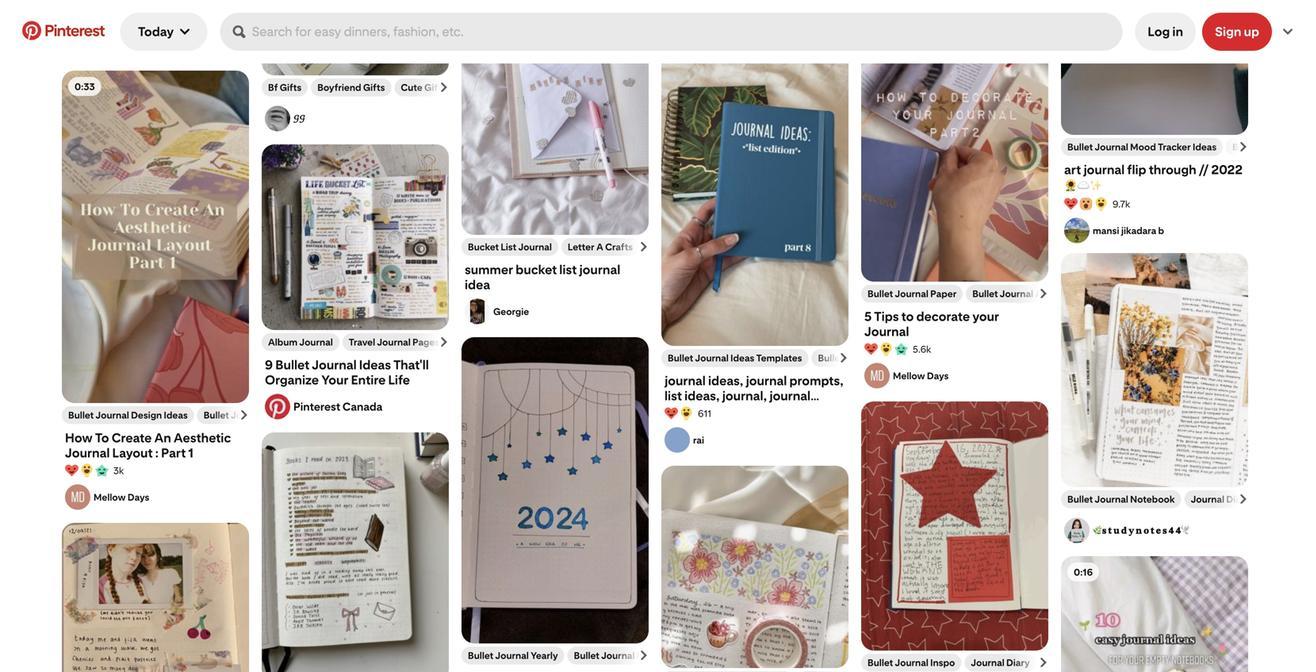 Task type: describe. For each thing, give the bounding box(es) containing it.
inspo
[[931, 657, 956, 669]]

scroll image for summer bucket list journal idea
[[640, 242, 649, 252]]

aesthetic inside how to create an aesthetic journal layout : part 1
[[174, 431, 231, 446]]

list inside summer bucket list journal idea
[[560, 262, 577, 277]]

9 bullet journal ideas that'll organize your entire life
[[265, 358, 429, 388]]

bullet journal inspo link
[[868, 657, 956, 669]]

journal inside art journal flip through // 2022 🌻☁️✨
[[1084, 162, 1125, 177]]

🌿𝐬 𝐭 𝐮 𝐝 𝐲 𝐧 𝐨 𝐭 𝐞 𝐬  𝟒 𝟒🕊️ image
[[1065, 518, 1090, 543]]

flip
[[1128, 162, 1147, 177]]

5
[[865, 309, 872, 324]]

canada
[[343, 400, 383, 413]]

in
[[1173, 24, 1184, 39]]

georgie
[[494, 306, 529, 317]]

𝐮
[[1114, 524, 1120, 536]]

bullet journal mood tracker ideas, bullet journal design ideas, bullet journal paper, bullet journal lettering ideas, bullet journal writing, bullet journal ideas pages, bullet journal inspiration, art journal resources, diy journal books image
[[1062, 0, 1249, 135]]

bullet for bullet journal yearly link
[[468, 650, 494, 661]]

5 tips to decorate your journal button
[[865, 309, 1046, 339]]

:
[[155, 446, 159, 461]]

mellow for create
[[94, 491, 126, 503]]

0 horizontal spatial journal,
[[723, 388, 767, 404]]

9.7k
[[1113, 198, 1131, 210]]

pages
[[413, 336, 440, 348]]

bullet journal yearly
[[468, 650, 558, 661]]

mellow days button down the part
[[94, 491, 246, 503]]

organize
[[265, 373, 319, 388]]

mellow days button down '5.6k' on the right
[[865, 363, 1046, 388]]

scroll image for 5 tips to decorate your journal
[[1040, 289, 1049, 298]]

diary for bullet journal inspo
[[1007, 657, 1031, 669]]

gifts for cute gifts
[[425, 82, 446, 93]]

pinterest canada
[[294, 400, 383, 413]]

mellow days button down : in the bottom left of the page
[[65, 484, 246, 510]]

a
[[597, 241, 604, 253]]

bullet for bullet journal inspo link
[[868, 657, 894, 669]]

5 tips to decorate your journal
[[865, 309, 1000, 339]]

bf gifts
[[268, 82, 302, 93]]

mansi jikadara b image
[[1065, 218, 1090, 243]]

0:16 link
[[1062, 556, 1249, 672]]

an
[[154, 431, 171, 446]]

through
[[1150, 162, 1197, 177]]

bullet journal mood tracker ideas for leftmost bullet journal mood tracker ideas link
[[574, 650, 724, 661]]

2022
[[1212, 162, 1244, 177]]

up
[[1245, 24, 1260, 39]]

bf
[[268, 82, 278, 93]]

bucket list journal, letter a crafts, journal layout, summer bucket lists, reading journal, summer crafts, creative inspiration, mixed media, sketch book image
[[462, 0, 649, 235]]

𝐝
[[1122, 524, 1128, 536]]

bullet journal mood tracker ideas for right bullet journal mood tracker ideas link
[[1068, 141, 1217, 153]]

tips
[[875, 309, 900, 324]]

letter a crafts
[[568, 241, 633, 253]]

5.6k
[[913, 343, 932, 355]]

3k
[[113, 465, 124, 476]]

that'll
[[394, 358, 429, 373]]

journal diary for bullet journal notebook
[[1192, 494, 1251, 505]]

life
[[388, 373, 410, 388]]

notebook
[[1131, 494, 1176, 505]]

days for decorate
[[928, 370, 949, 382]]

log in button
[[1136, 13, 1197, 51]]

bf gifts link
[[268, 82, 302, 93]]

album journal link
[[268, 336, 333, 348]]

create
[[112, 431, 152, 446]]

ideas inside 9 bullet journal ideas that'll organize your entire life
[[359, 358, 391, 373]]

to
[[95, 431, 109, 446]]

mellow days button down 5 tips to decorate your journal button
[[894, 370, 1046, 382]]

art journal flip through // 2022 🌻☁️✨
[[1065, 162, 1244, 193]]

bujo
[[818, 404, 844, 419]]

bullet journal ideas templates
[[668, 352, 803, 364]]

bullet for the "bullet journal design ideas" link
[[68, 409, 94, 421]]

𝟒🕊️
[[1177, 524, 1191, 536]]

mellow days image
[[865, 363, 890, 388]]

9
[[265, 358, 273, 373]]

1 horizontal spatial bullet journal mood tracker ideas link
[[1068, 141, 1217, 153]]

summer bucket list journal idea button
[[465, 262, 646, 292]]

jikadara
[[1122, 225, 1157, 236]]

0 horizontal spatial bullet journal mood tracker ideas link
[[574, 650, 724, 661]]

scroll image for bullet journal notebook
[[1240, 494, 1249, 504]]

𝒢𝒢 image
[[265, 106, 290, 131]]

how to create an aesthetic journal layout : part 1
[[65, 431, 231, 461]]

//
[[1200, 162, 1210, 177]]

layout
[[112, 446, 153, 461]]

bullet for bullet journal paper link
[[868, 288, 894, 300]]

travel journal pages link
[[349, 336, 440, 348]]

ideas, up '611' on the right bottom
[[685, 388, 720, 404]]

journal diary link for inspo
[[972, 657, 1031, 669]]

mansi jikadara b button down art journal flip through // 2022 🌻☁️✨ button
[[1094, 225, 1246, 236]]

hansen
[[108, 42, 142, 54]]

boyfriend gifts link
[[318, 82, 385, 93]]

scroll image for bullet journal ideas templates
[[840, 353, 849, 363]]

0:33 link
[[62, 71, 249, 403]]

0:16
[[1074, 566, 1094, 578]]

bullet journal aesthetic link
[[973, 288, 1079, 300]]

travel
[[349, 336, 375, 348]]

bullet journal ideas templates link
[[668, 352, 803, 364]]

0 horizontal spatial mood
[[637, 650, 663, 661]]

pinterest button
[[13, 21, 114, 42]]

scroll image for art journal flip through // 2022 🌻☁️✨
[[1240, 142, 1249, 152]]

pinterest link
[[13, 21, 114, 40]]

how
[[65, 431, 93, 446]]

1 vertical spatial tracker
[[665, 650, 698, 661]]

bucket
[[516, 262, 557, 277]]

pinterest canada link
[[294, 400, 446, 413]]

design
[[131, 409, 162, 421]]

crafts
[[606, 241, 633, 253]]

lia
[[94, 42, 106, 54]]

paper
[[931, 288, 957, 300]]

gifts for boyfriend gifts
[[363, 82, 385, 93]]

mansi jikadara b
[[1094, 225, 1165, 236]]

summer bucket list journal idea
[[465, 262, 621, 292]]

bf gifts, boyfriend gifts, cute gifts, creative gifts for boyfriend, memory scrapbook, scrapbook journal, pink scrapbook, journal writing, journal prompts image
[[262, 0, 449, 75]]

art journal flip through // 2022 🌻☁️✨ button
[[1065, 162, 1246, 194]]

611
[[698, 408, 712, 419]]

1 horizontal spatial journal,
[[770, 404, 815, 419]]



Task type: vqa. For each thing, say whether or not it's contained in the screenshot.
Profile Options at the right of the page
no



Task type: locate. For each thing, give the bounding box(es) containing it.
bullet journal aesthetic
[[973, 288, 1079, 300]]

journal diary link right inspo
[[972, 657, 1031, 669]]

bullet up 🌿𝐬 𝐭 𝐮 𝐝 𝐲 𝐧 𝐨 𝐭 𝐞 𝐬  𝟒 𝟒🕊️ icon
[[1068, 494, 1094, 505]]

rai
[[694, 434, 705, 446]]

cute gifts
[[401, 82, 446, 93]]

1 horizontal spatial bullet journal mood tracker ideas
[[1068, 141, 1217, 153]]

boyfriend
[[318, 82, 362, 93]]

list
[[560, 262, 577, 277], [665, 388, 682, 404]]

2 gifts from the left
[[363, 82, 385, 93]]

mood
[[1131, 141, 1157, 153], [637, 650, 663, 661]]

cute
[[401, 82, 423, 93]]

1 horizontal spatial list
[[665, 388, 682, 404]]

𝒢𝒢
[[294, 112, 305, 124]]

pinterest for pinterest canada
[[294, 400, 341, 413]]

templates
[[757, 352, 803, 364]]

bullet left yearly
[[468, 650, 494, 661]]

1 vertical spatial aesthetic
[[174, 431, 231, 446]]

scroll image for how to create an aesthetic journal layout : part 1
[[240, 410, 249, 420]]

𝐞
[[1157, 524, 1162, 536]]

scroll image
[[440, 83, 449, 92], [1240, 142, 1249, 152], [640, 242, 649, 252], [1040, 289, 1049, 298], [440, 337, 449, 347], [240, 410, 249, 420]]

0 vertical spatial diary
[[1227, 494, 1251, 505]]

bullet journal paper, bullet journal aesthetic, bullet journal notebook, bullet journal lettering ideas, bullet journal ideas pages, bullet journal inspiration, journal layout, journal planner, diy cahier image
[[862, 0, 1049, 282]]

bullet for bullet journal aesthetic link
[[973, 288, 999, 300]]

Search text field
[[252, 13, 1117, 51]]

🌿𝐬
[[1094, 524, 1107, 536]]

album journal, travel journal pages, travel book, travel bucket, travel journals, travel plane, travel journal ideas travelers notebook, memory journal, travel europe image
[[262, 144, 449, 330]]

journal diary link for notebook
[[1192, 494, 1251, 505]]

1 horizontal spatial journal diary link
[[1192, 494, 1251, 505]]

bullet journal ideas templates, bullet journal design ideas, bullet journal ideas pages, journal pages, self care bullet journal, bullet journal notebook, bullet journal inspiration, bujo, bulletin journal ideas image
[[662, 13, 849, 346]]

to
[[902, 309, 914, 324]]

bucket list journal link
[[468, 241, 552, 253]]

scroll image for bullet journal inspo
[[1040, 658, 1049, 667]]

aesthetic
[[1036, 288, 1079, 300], [174, 431, 231, 446]]

log
[[1149, 24, 1171, 39]]

0 horizontal spatial days
[[128, 491, 149, 503]]

boyfriend gifts
[[318, 82, 385, 93]]

𝐲
[[1129, 524, 1135, 536]]

ideas, down bullet journal ideas templates
[[709, 373, 744, 388]]

aesthetic down mansi jikadara b image
[[1036, 288, 1079, 300]]

bullet journal yearly link
[[468, 650, 558, 661]]

bullet up how at the left
[[68, 409, 94, 421]]

bullet up your
[[973, 288, 999, 300]]

𝐬
[[1164, 524, 1168, 536]]

list
[[501, 241, 517, 253]]

lia hansen button
[[65, 35, 246, 61], [94, 42, 246, 54]]

0 horizontal spatial mellow days
[[94, 491, 149, 503]]

list down letter
[[560, 262, 577, 277]]

bullet right yearly
[[574, 650, 600, 661]]

𝐨
[[1145, 524, 1150, 536]]

0 horizontal spatial mellow
[[94, 491, 126, 503]]

mellow days down '5.6k' on the right
[[894, 370, 949, 382]]

gifts right bf
[[280, 82, 302, 93]]

1 vertical spatial bullet journal mood tracker ideas
[[574, 650, 724, 661]]

🌿𝐬 𝐭 𝐮 𝐝 𝐲 𝐧 𝐨 𝐭 𝐞 𝐬  𝟒 𝟒🕊️
[[1094, 524, 1191, 536]]

bullet journal paper
[[868, 288, 957, 300]]

0 vertical spatial mood
[[1131, 141, 1157, 153]]

journal
[[1084, 162, 1125, 177], [580, 262, 621, 277], [665, 373, 706, 388], [746, 373, 788, 388], [770, 388, 811, 404]]

0 vertical spatial list
[[560, 262, 577, 277]]

1 horizontal spatial pinterest
[[294, 400, 341, 413]]

mellow for to
[[894, 370, 926, 382]]

bullet journal design ideas
[[68, 409, 188, 421]]

mansi jikadara b button
[[1065, 218, 1246, 243], [1094, 225, 1246, 236]]

sign up button
[[1203, 13, 1273, 51]]

bullet journal inspo, journal diary, bullet journal ideas pages, journal pages, diy journal cover ideas, red journal, love journal, visual journal, daily journal image
[[862, 402, 1049, 651]]

1 vertical spatial mellow days
[[94, 491, 149, 503]]

sign up
[[1216, 24, 1260, 39]]

1 vertical spatial days
[[128, 491, 149, 503]]

journal, left the bujo
[[770, 404, 815, 419]]

letter a crafts link
[[568, 241, 633, 253]]

0 horizontal spatial tracker
[[665, 650, 698, 661]]

0 vertical spatial journal diary
[[1192, 494, 1251, 505]]

mansi
[[1094, 225, 1120, 236]]

bullet journal design ideas, bullet journal aesthetic, bullet journal notebook, bullet journal writing, bullet journal lettering ideas, bullet journal ideas pages, bullet journal inspiration, art journal pages, journaling aesthetic writing image
[[62, 71, 249, 403]]

days for an
[[128, 491, 149, 503]]

list up rai 'image'
[[665, 388, 682, 404]]

georgie button
[[465, 299, 646, 324], [494, 306, 646, 317]]

georgie image
[[465, 299, 490, 324]]

today button
[[120, 13, 208, 51]]

0 vertical spatial pinterest
[[44, 21, 104, 40]]

entire
[[351, 373, 386, 388]]

gifts right 'boyfriend' on the top
[[363, 82, 385, 93]]

lia hansen
[[94, 42, 142, 54]]

log in
[[1149, 24, 1184, 39]]

2 horizontal spatial gifts
[[425, 82, 446, 93]]

mellow days
[[894, 370, 949, 382], [94, 491, 149, 503]]

𝐭 left 𝐮
[[1109, 524, 1113, 536]]

memory journal, journal diary, journal writing, journal prompts, junk journal, love journal, summer journal, diary writing, visual journal image
[[62, 523, 249, 672]]

bullet up art
[[1068, 141, 1094, 153]]

this post is great for ideas for 2024 covers that will inspire you for your bullet journal. bullet journal yearly, bullet journal mood tracker ideas, bullet journal cover ideas, bullet journal paper, bullet journal design ideas, bullet journal aesthetic, bullet journals, journal covers, diy journal books image
[[462, 337, 649, 644]]

journal ideas, journal prompts, list ideas, journal, journal inspiration, bullet journal, bujo
[[665, 373, 844, 419]]

bullet left inspo
[[868, 657, 894, 669]]

0 vertical spatial tracker
[[1159, 141, 1192, 153]]

journal,
[[723, 388, 767, 404], [770, 404, 815, 419]]

𝐧
[[1137, 524, 1143, 536]]

scroll image for bullet journal yearly
[[640, 651, 649, 660]]

0 vertical spatial mellow days
[[894, 370, 949, 382]]

1 horizontal spatial 𝐭
[[1152, 524, 1155, 536]]

0 horizontal spatial bullet journal mood tracker ideas
[[574, 650, 724, 661]]

1 vertical spatial journal diary
[[972, 657, 1031, 669]]

inspiration,
[[665, 404, 732, 419]]

1 horizontal spatial journal diary
[[1192, 494, 1251, 505]]

journal ideas, journal prompts, list ideas, journal, journal inspiration, bullet journal, bujo button
[[665, 373, 846, 419]]

0 vertical spatial days
[[928, 370, 949, 382]]

bucket
[[468, 241, 499, 253]]

0 horizontal spatial pinterest
[[44, 21, 104, 40]]

journal diary for bullet journal inspo
[[972, 657, 1031, 669]]

mellow days for create
[[94, 491, 149, 503]]

journal diary right notebook
[[1192, 494, 1251, 505]]

0 horizontal spatial journal diary
[[972, 657, 1031, 669]]

study journal, journal writing prompts, dream journal, journal quotes, journal layout, reading journal, journal diary, travel journal, beauty journal image
[[262, 432, 449, 672]]

1 vertical spatial mood
[[637, 650, 663, 661]]

mellow days image
[[65, 484, 90, 510]]

0 horizontal spatial gifts
[[280, 82, 302, 93]]

mellow days down 3k
[[94, 491, 149, 503]]

1 vertical spatial bullet journal mood tracker ideas link
[[574, 650, 724, 661]]

pinterest image
[[22, 21, 41, 40]]

lia hansen image
[[65, 35, 90, 61]]

bullet journal design ideas link
[[68, 409, 188, 421]]

mansi jikadara b button down 9.7k
[[1065, 218, 1246, 243]]

gifts right cute
[[425, 82, 446, 93]]

pinterest up lia on the left
[[44, 21, 104, 40]]

tracker
[[1159, 141, 1192, 153], [665, 650, 698, 661]]

0 vertical spatial mellow
[[894, 370, 926, 382]]

bullet journal paper link
[[868, 288, 957, 300]]

pinterest_canada image
[[265, 394, 290, 419]]

days down '5.6k' on the right
[[928, 370, 949, 382]]

1 vertical spatial pinterest
[[294, 400, 341, 413]]

gifts for bf gifts
[[280, 82, 302, 93]]

𝐭 left 𝐞 on the bottom
[[1152, 524, 1155, 536]]

1 horizontal spatial mood
[[1131, 141, 1157, 153]]

0 horizontal spatial list
[[560, 262, 577, 277]]

1 gifts from the left
[[280, 82, 302, 93]]

album journal
[[268, 336, 333, 348]]

bucket list journal
[[468, 241, 552, 253]]

1 horizontal spatial mellow days
[[894, 370, 949, 382]]

cute gifts link
[[401, 82, 446, 93]]

search icon image
[[233, 25, 246, 38]]

summer
[[465, 262, 514, 277]]

bullet journal mood tracker ideas
[[1068, 141, 1217, 153], [574, 650, 724, 661]]

list inside journal ideas, journal prompts, list ideas, journal, journal inspiration, bullet journal, bujo
[[665, 388, 682, 404]]

1 vertical spatial mellow
[[94, 491, 126, 503]]

bullet journal notebook
[[1068, 494, 1176, 505]]

1 horizontal spatial mellow
[[894, 370, 926, 382]]

𝐭
[[1109, 524, 1113, 536], [1152, 524, 1155, 536]]

today
[[138, 24, 174, 39]]

1 horizontal spatial days
[[928, 370, 949, 382]]

pinterest for pinterest
[[44, 21, 104, 40]]

journal inside 9 bullet journal ideas that'll organize your entire life
[[312, 358, 357, 373]]

journal, down bullet journal ideas templates
[[723, 388, 767, 404]]

mellow
[[894, 370, 926, 382], [94, 491, 126, 503]]

bullet for bullet journal notebook link
[[1068, 494, 1094, 505]]

pinterest inside pinterest button
[[44, 21, 104, 40]]

2 𝐭 from the left
[[1152, 524, 1155, 536]]

1 vertical spatial diary
[[1007, 657, 1031, 669]]

decorate
[[917, 309, 971, 324]]

ideas,
[[709, 373, 744, 388], [685, 388, 720, 404]]

bullet journal inspo
[[868, 657, 956, 669]]

0 horizontal spatial aesthetic
[[174, 431, 231, 446]]

travel journal pages
[[349, 336, 440, 348]]

journal inside "5 tips to decorate your journal"
[[865, 324, 910, 339]]

0 vertical spatial journal diary link
[[1192, 494, 1251, 505]]

journal diary link right notebook
[[1192, 494, 1251, 505]]

bullet journal design ideas, bullet journal aesthetic, journal diary, bullet journal ideas pages, bullet journal inspiration, journal pages, journal writing prompts, bullet journal writing, sketchbook art journal image
[[662, 466, 849, 669]]

0 vertical spatial bullet journal mood tracker ideas
[[1068, 141, 1217, 153]]

9 bullet journal ideas that'll organize your entire life button
[[265, 358, 446, 388]]

bullet for bullet journal ideas templates link
[[668, 352, 694, 364]]

rai image
[[665, 427, 690, 453]]

1 𝐭 from the left
[[1109, 524, 1113, 536]]

b
[[1159, 225, 1165, 236]]

1 horizontal spatial tracker
[[1159, 141, 1192, 153]]

0 vertical spatial bullet journal mood tracker ideas link
[[1068, 141, 1217, 153]]

aesthetic right an
[[174, 431, 231, 446]]

1 vertical spatial journal diary link
[[972, 657, 1031, 669]]

bullet inside 9 bullet journal ideas that'll organize your entire life
[[276, 358, 310, 373]]

mellow down 3k
[[94, 491, 126, 503]]

days down layout in the bottom left of the page
[[128, 491, 149, 503]]

journal inside summer bucket list journal idea
[[580, 262, 621, 277]]

part
[[161, 446, 186, 461]]

0 horizontal spatial diary
[[1007, 657, 1031, 669]]

pinterest down your
[[294, 400, 341, 413]]

journal diary right inspo
[[972, 657, 1031, 669]]

scroll image
[[840, 353, 849, 363], [1240, 494, 1249, 504], [640, 651, 649, 660], [1040, 658, 1049, 667]]

bullet up inspiration,
[[668, 352, 694, 364]]

yearly
[[531, 650, 558, 661]]

3 gifts from the left
[[425, 82, 446, 93]]

creating a bullet journal, bullet journal paper, self care bullet journal, bullet journal notebook, diy journal, scrapbook journal, junk journal, creative journal, bullet journal mood tracker ideas image
[[1062, 556, 1249, 672]]

mellow down '5.6k' on the right
[[894, 370, 926, 382]]

mellow days for to
[[894, 370, 949, 382]]

1 horizontal spatial aesthetic
[[1036, 288, 1079, 300]]

0 vertical spatial aesthetic
[[1036, 288, 1079, 300]]

bullet right the "9"
[[276, 358, 310, 373]]

scroll image for 9 bullet journal ideas that'll organize your entire life
[[440, 337, 449, 347]]

1 vertical spatial list
[[665, 388, 682, 404]]

bullet journal notebook, journal diary, bullet journal ideas pages, bullet journal inspiration, journal planner, journal pages, travel journal scrapbook, scrapbook journal, creative journal image
[[1062, 253, 1249, 487]]

prompts,
[[790, 373, 844, 388]]

diary for bullet journal notebook
[[1227, 494, 1251, 505]]

0:16 button
[[1062, 556, 1249, 672]]

pinterest
[[44, 21, 104, 40], [294, 400, 341, 413]]

idea
[[465, 277, 491, 292]]

0 horizontal spatial journal diary link
[[972, 657, 1031, 669]]

bullet up tips
[[868, 288, 894, 300]]

0:33
[[75, 81, 95, 92]]

1 horizontal spatial diary
[[1227, 494, 1251, 505]]

your
[[973, 309, 1000, 324]]

journal inside how to create an aesthetic journal layout : part 1
[[65, 446, 110, 461]]

0 horizontal spatial 𝐭
[[1109, 524, 1113, 536]]

1 horizontal spatial gifts
[[363, 82, 385, 93]]



